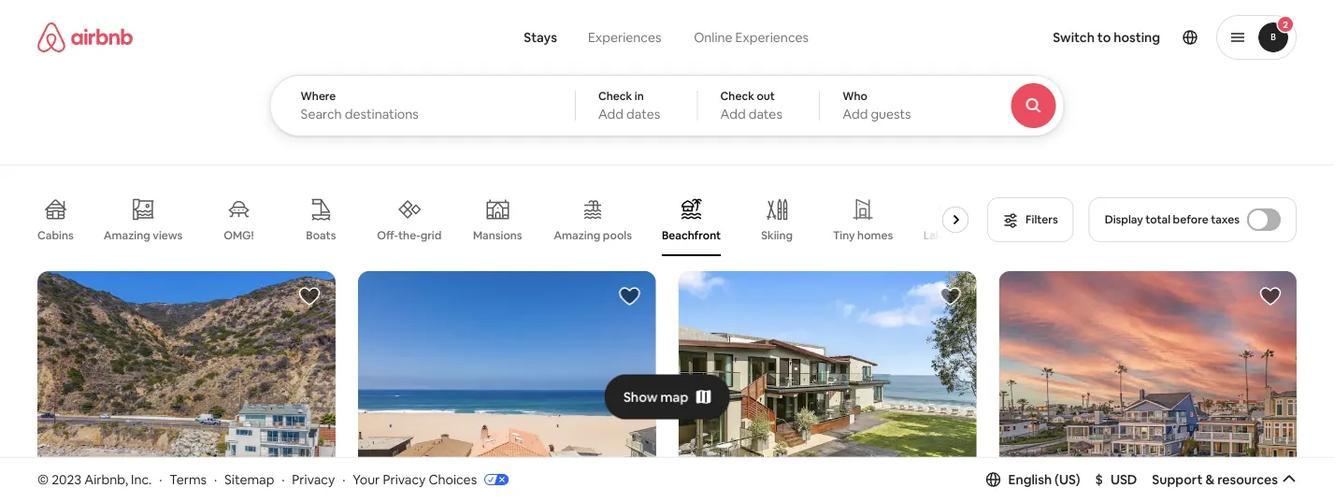 Task type: vqa. For each thing, say whether or not it's contained in the screenshot.
TERMS · SITEMAP · PRIVACY
yes



Task type: describe. For each thing, give the bounding box(es) containing it.
check in add dates
[[598, 89, 661, 123]]

off-
[[377, 228, 398, 242]]

dates for check out add dates
[[749, 106, 783, 123]]

pools
[[603, 228, 632, 243]]

1 · from the left
[[159, 471, 162, 488]]

airbnb,
[[84, 471, 128, 488]]

off-the-grid
[[377, 228, 442, 242]]

boats
[[306, 228, 336, 243]]

filters
[[1026, 212, 1058, 227]]

Where field
[[301, 106, 545, 123]]

who add guests
[[843, 89, 912, 123]]

none search field containing stays
[[270, 0, 1116, 137]]

2 experiences from the left
[[736, 29, 809, 46]]

total
[[1146, 212, 1171, 227]]

switch to hosting
[[1053, 29, 1161, 46]]

©
[[37, 471, 49, 488]]

taxes
[[1211, 212, 1240, 227]]

$ usd
[[1096, 471, 1138, 488]]

your
[[353, 471, 380, 488]]

stays
[[524, 29, 557, 46]]

your privacy choices
[[353, 471, 477, 488]]

check out add dates
[[721, 89, 783, 123]]

views
[[153, 228, 183, 242]]

3 · from the left
[[282, 471, 285, 488]]

usd
[[1111, 471, 1138, 488]]

in
[[635, 89, 644, 103]]

terms
[[170, 471, 207, 488]]

tiny
[[833, 228, 855, 243]]

display
[[1105, 212, 1144, 227]]

amazing pools
[[554, 228, 632, 243]]

2023
[[52, 471, 82, 488]]

choices
[[429, 471, 477, 488]]

out
[[757, 89, 775, 103]]

beachfront
[[662, 228, 721, 243]]

dates for check in add dates
[[627, 106, 661, 123]]

amazing for amazing pools
[[554, 228, 601, 243]]

english
[[1009, 471, 1052, 488]]

add for check in add dates
[[598, 106, 624, 123]]

your privacy choices link
[[353, 471, 509, 489]]

where
[[301, 89, 336, 103]]

filters button
[[988, 197, 1074, 242]]

show
[[624, 389, 658, 406]]

before
[[1173, 212, 1209, 227]]

to
[[1098, 29, 1111, 46]]

english (us) button
[[986, 471, 1081, 488]]

check for check out add dates
[[721, 89, 755, 103]]

$
[[1096, 471, 1104, 488]]

switch
[[1053, 29, 1095, 46]]

&
[[1206, 471, 1215, 488]]

add to wishlist: malibu, california image
[[298, 285, 321, 308]]

show map button
[[605, 375, 729, 420]]

support & resources
[[1153, 471, 1279, 488]]

2 · from the left
[[214, 471, 217, 488]]

experiences inside button
[[588, 29, 662, 46]]

lakefront
[[924, 228, 975, 243]]



Task type: locate. For each thing, give the bounding box(es) containing it.
add to wishlist: oceanside, california image
[[1260, 285, 1282, 308]]

guests
[[871, 106, 912, 123]]

online experiences
[[694, 29, 809, 46]]

© 2023 airbnb, inc. ·
[[37, 471, 162, 488]]

privacy link
[[292, 471, 335, 488]]

·
[[159, 471, 162, 488], [214, 471, 217, 488], [282, 471, 285, 488], [342, 471, 346, 488]]

1 experiences from the left
[[588, 29, 662, 46]]

support
[[1153, 471, 1203, 488]]

2 button
[[1217, 15, 1297, 60]]

sitemap
[[225, 471, 274, 488]]

display total before taxes button
[[1089, 197, 1297, 242]]

2 add from the left
[[721, 106, 746, 123]]

experiences
[[588, 29, 662, 46], [736, 29, 809, 46]]

cabins
[[37, 228, 74, 243]]

stays button
[[509, 19, 572, 56]]

who
[[843, 89, 868, 103]]

· right 'terms'
[[214, 471, 217, 488]]

dates inside check in add dates
[[627, 106, 661, 123]]

dates inside check out add dates
[[749, 106, 783, 123]]

check inside check out add dates
[[721, 89, 755, 103]]

group containing amazing views
[[37, 183, 977, 256]]

experiences right online
[[736, 29, 809, 46]]

english (us)
[[1009, 471, 1081, 488]]

add down experiences button
[[598, 106, 624, 123]]

online
[[694, 29, 733, 46]]

stays tab panel
[[270, 75, 1116, 137]]

0 horizontal spatial add
[[598, 106, 624, 123]]

mansions
[[473, 228, 522, 243]]

grid
[[421, 228, 442, 242]]

what can we help you find? tab list
[[509, 19, 678, 56]]

check for check in add dates
[[598, 89, 632, 103]]

hosting
[[1114, 29, 1161, 46]]

amazing left views
[[104, 228, 150, 242]]

amazing for amazing views
[[104, 228, 150, 242]]

2 check from the left
[[721, 89, 755, 103]]

check inside check in add dates
[[598, 89, 632, 103]]

privacy right your
[[383, 471, 426, 488]]

amazing
[[104, 228, 150, 242], [554, 228, 601, 243]]

1 horizontal spatial privacy
[[383, 471, 426, 488]]

terms link
[[170, 471, 207, 488]]

3 add from the left
[[843, 106, 868, 123]]

privacy
[[292, 471, 335, 488], [383, 471, 426, 488]]

· left privacy link
[[282, 471, 285, 488]]

privacy left your
[[292, 471, 335, 488]]

inc.
[[131, 471, 152, 488]]

omg!
[[224, 228, 254, 243]]

add down online experiences
[[721, 106, 746, 123]]

1 horizontal spatial add
[[721, 106, 746, 123]]

· right inc.
[[159, 471, 162, 488]]

add inside who add guests
[[843, 106, 868, 123]]

None search field
[[270, 0, 1116, 137]]

2 dates from the left
[[749, 106, 783, 123]]

sitemap link
[[225, 471, 274, 488]]

homes
[[858, 228, 893, 243]]

· left your
[[342, 471, 346, 488]]

2 privacy from the left
[[383, 471, 426, 488]]

1 dates from the left
[[627, 106, 661, 123]]

(us)
[[1055, 471, 1081, 488]]

dates
[[627, 106, 661, 123], [749, 106, 783, 123]]

1 privacy from the left
[[292, 471, 335, 488]]

1 horizontal spatial amazing
[[554, 228, 601, 243]]

2 horizontal spatial add
[[843, 106, 868, 123]]

0 horizontal spatial dates
[[627, 106, 661, 123]]

experiences button
[[572, 19, 678, 56]]

experiences up in at left
[[588, 29, 662, 46]]

4 · from the left
[[342, 471, 346, 488]]

add inside check in add dates
[[598, 106, 624, 123]]

0 horizontal spatial experiences
[[588, 29, 662, 46]]

skiing
[[762, 228, 793, 243]]

tiny homes
[[833, 228, 893, 243]]

online experiences link
[[678, 19, 826, 56]]

map
[[661, 389, 688, 406]]

check left out
[[721, 89, 755, 103]]

add down "who"
[[843, 106, 868, 123]]

add inside check out add dates
[[721, 106, 746, 123]]

show map
[[624, 389, 688, 406]]

support & resources button
[[1153, 471, 1297, 488]]

1 check from the left
[[598, 89, 632, 103]]

the-
[[398, 228, 421, 242]]

profile element
[[854, 0, 1297, 75]]

1 horizontal spatial experiences
[[736, 29, 809, 46]]

2
[[1283, 18, 1289, 30]]

0 horizontal spatial privacy
[[292, 471, 335, 488]]

amazing views
[[104, 228, 183, 242]]

dates down in at left
[[627, 106, 661, 123]]

add for check out add dates
[[721, 106, 746, 123]]

0 horizontal spatial amazing
[[104, 228, 150, 242]]

check
[[598, 89, 632, 103], [721, 89, 755, 103]]

terms · sitemap · privacy
[[170, 471, 335, 488]]

resources
[[1218, 471, 1279, 488]]

group
[[37, 183, 977, 256], [37, 271, 336, 502], [358, 271, 656, 502], [679, 271, 977, 502], [999, 271, 1297, 502]]

1 add from the left
[[598, 106, 624, 123]]

add to wishlist: malibu, california image
[[939, 285, 962, 308]]

display total before taxes
[[1105, 212, 1240, 227]]

1 horizontal spatial dates
[[749, 106, 783, 123]]

0 horizontal spatial check
[[598, 89, 632, 103]]

amazing left the pools
[[554, 228, 601, 243]]

check left in at left
[[598, 89, 632, 103]]

1 horizontal spatial check
[[721, 89, 755, 103]]

add
[[598, 106, 624, 123], [721, 106, 746, 123], [843, 106, 868, 123]]

switch to hosting link
[[1042, 18, 1172, 57]]

add to wishlist: oxnard, california image
[[619, 285, 641, 308]]

dates down out
[[749, 106, 783, 123]]



